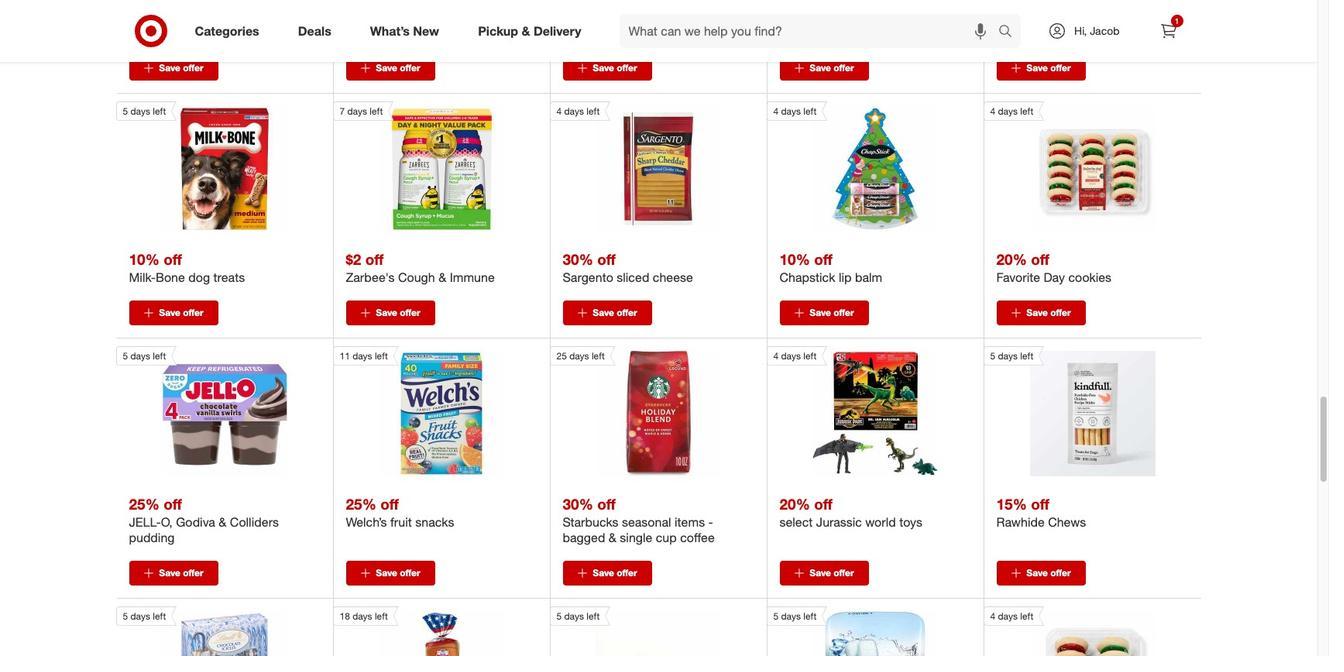 Task type: vqa. For each thing, say whether or not it's contained in the screenshot.
1's Board
no



Task type: describe. For each thing, give the bounding box(es) containing it.
18 days left
[[340, 610, 388, 622]]

hi,
[[1074, 24, 1087, 37]]

sargento
[[563, 269, 613, 285]]

pantene hair care mfr single-use coupon
[[780, 5, 879, 39]]

save offer button for 25% off welch's fruit snacks
[[346, 561, 435, 585]]

rawhide
[[996, 514, 1045, 530]]

schick or skintimate disposable mfr single-use coupon
[[563, 5, 741, 39]]

care
[[853, 5, 877, 21]]

18 days left button
[[333, 606, 504, 656]]

search
[[991, 24, 1029, 40]]

starbucks
[[563, 514, 619, 530]]

colliders
[[230, 514, 279, 530]]

coupon inside schick or skintimate disposable mfr single-use coupon
[[631, 28, 662, 39]]

30% for 30% off starbucks seasonal items - bagged & single cup coffee
[[563, 495, 593, 512]]

save offer for 15% off rawhide chews
[[1027, 567, 1071, 578]]

single
[[620, 530, 652, 545]]

deals
[[298, 23, 331, 38]]

welch's
[[346, 514, 387, 530]]

off for 25% off jell-o, godiva & colliders pudding
[[164, 495, 182, 512]]

single- inside all laundry detergent mfr single-use coupon
[[1019, 28, 1047, 39]]

world
[[865, 514, 896, 530]]

off for $2 off zarbee's cough & immune
[[365, 250, 384, 268]]

off for 30% off starbucks seasonal items - bagged & single cup coffee
[[597, 495, 616, 512]]

offer for 10% off milk-bone dog treats
[[183, 306, 203, 318]]

offer for 10% off chapstick lip balm
[[834, 306, 854, 318]]

save offer down mfr single-use coupon on the top
[[376, 62, 420, 73]]

& inside 25% off jell-o, godiva & colliders pudding
[[219, 514, 226, 530]]

20% off select jurassic world toys
[[780, 495, 923, 530]]

coffee
[[680, 530, 715, 545]]

save offer for 25% off jell-o, godiva & colliders pudding
[[159, 567, 203, 578]]

hi, jacob
[[1074, 24, 1120, 37]]

save offer button for $2 off zarbee's cough & immune
[[346, 300, 435, 325]]

use inside button
[[396, 28, 411, 39]]

save offer button for 15% off rawhide chews
[[996, 561, 1086, 585]]

4 days left button for 20% off favorite day cookies
[[983, 101, 1155, 231]]

snacks
[[415, 514, 454, 530]]

offer for 25% off jell-o, godiva & colliders pudding
[[183, 567, 203, 578]]

offer for $2 off zarbee's cough & immune
[[400, 306, 420, 318]]

bone
[[156, 269, 185, 285]]

jacob
[[1090, 24, 1120, 37]]

what's new
[[370, 23, 439, 38]]

25% off jell-o, godiva & colliders pudding
[[129, 495, 279, 545]]

4 for 10% off chapstick lip balm
[[773, 105, 779, 117]]

select
[[780, 514, 813, 530]]

seasonal
[[622, 514, 671, 530]]

day
[[1044, 269, 1065, 285]]

25
[[557, 350, 567, 361]]

toys
[[899, 514, 923, 530]]

7
[[340, 105, 345, 117]]

colgate toothpaste mfr single-use coupon
[[129, 5, 235, 39]]

1 link
[[1151, 14, 1185, 48]]

25 days left button
[[550, 346, 721, 476]]

disposable
[[680, 5, 741, 21]]

& inside 30% off starbucks seasonal items - bagged & single cup coffee
[[609, 530, 616, 545]]

4 for 30% off sargento sliced cheese
[[557, 105, 562, 117]]

what's new link
[[357, 14, 459, 48]]

delivery
[[534, 23, 581, 38]]

save for 15% off rawhide chews
[[1027, 567, 1048, 578]]

all
[[996, 5, 1009, 21]]

cough
[[398, 269, 435, 285]]

cookies
[[1068, 269, 1112, 285]]

save for 10% off chapstick lip balm
[[810, 306, 831, 318]]

immune
[[450, 269, 495, 285]]

offer for all laundry detergent mfr single-use coupon
[[1050, 62, 1071, 73]]

7 days left
[[340, 105, 383, 117]]

4 for 20% off select jurassic world toys
[[773, 350, 779, 361]]

1
[[1175, 16, 1179, 26]]

offer for pantene hair care mfr single-use coupon
[[834, 62, 854, 73]]

treats
[[213, 269, 245, 285]]

-
[[708, 514, 713, 530]]

save offer button for 10% off milk-bone dog treats
[[129, 300, 218, 325]]

all laundry detergent mfr single-use coupon
[[996, 5, 1110, 39]]

4 days left for 20% off select jurassic world toys
[[773, 350, 817, 361]]

use inside pantene hair care mfr single-use coupon
[[830, 28, 845, 39]]

toothpaste
[[176, 5, 235, 21]]

$2 off zarbee's cough & immune
[[346, 250, 495, 285]]

save for 20% off favorite day cookies
[[1027, 306, 1048, 318]]

coupon inside all laundry detergent mfr single-use coupon
[[1064, 28, 1096, 39]]

skintimate
[[618, 5, 677, 21]]

chews
[[1048, 514, 1086, 530]]

pickup & delivery
[[478, 23, 581, 38]]

balm
[[855, 269, 882, 285]]

save offer for 20% off favorite day cookies
[[1027, 306, 1071, 318]]

save for 30% off starbucks seasonal items - bagged & single cup coffee
[[593, 567, 614, 578]]

off for 20% off favorite day cookies
[[1031, 250, 1049, 268]]

mfr inside schick or skintimate disposable mfr single-use coupon
[[563, 28, 582, 39]]

chapstick
[[780, 269, 835, 285]]

left inside 'button'
[[370, 105, 383, 117]]

use inside schick or skintimate disposable mfr single-use coupon
[[613, 28, 628, 39]]

mfr single-use coupon button
[[346, 0, 537, 56]]

dog
[[188, 269, 210, 285]]

search button
[[991, 14, 1029, 51]]

save offer for 10% off milk-bone dog treats
[[159, 306, 203, 318]]

7 days left button
[[333, 101, 504, 231]]

use inside all laundry detergent mfr single-use coupon
[[1047, 28, 1062, 39]]

categories
[[195, 23, 259, 38]]

save for 30% off sargento sliced cheese
[[593, 306, 614, 318]]

use inside colgate toothpaste mfr single-use coupon
[[179, 28, 194, 39]]

offer for 15% off rawhide chews
[[1050, 567, 1071, 578]]

& right pickup
[[522, 23, 530, 38]]

pickup
[[478, 23, 518, 38]]

25% off welch's fruit snacks
[[346, 495, 454, 530]]

save for 25% off jell-o, godiva & colliders pudding
[[159, 567, 180, 578]]

detergent
[[1057, 5, 1110, 21]]



Task type: locate. For each thing, give the bounding box(es) containing it.
mfr inside mfr single-use coupon button
[[346, 28, 366, 39]]

offer down lip at the right of page
[[834, 306, 854, 318]]

use down the "or"
[[613, 28, 628, 39]]

off inside 20% off favorite day cookies
[[1031, 250, 1049, 268]]

off up o,
[[164, 495, 182, 512]]

save for schick or skintimate disposable mfr single-use coupon
[[593, 62, 614, 73]]

save down bone
[[159, 306, 180, 318]]

save down colgate toothpaste mfr single-use coupon
[[159, 62, 180, 73]]

save offer for 10% off chapstick lip balm
[[810, 306, 854, 318]]

15% off rawhide chews
[[996, 495, 1086, 530]]

2 mfr from the left
[[346, 28, 366, 39]]

0 horizontal spatial 20%
[[780, 495, 810, 512]]

sliced
[[617, 269, 649, 285]]

save down 'what can we help you find? suggestions appear below' search box
[[810, 62, 831, 73]]

save offer button down bone
[[129, 300, 218, 325]]

hair
[[829, 5, 849, 21]]

5 mfr from the left
[[996, 28, 1016, 39]]

save offer for 25% off welch's fruit snacks
[[376, 567, 420, 578]]

use left hi,
[[1047, 28, 1062, 39]]

single- down the pantene
[[802, 28, 830, 39]]

save up 18 days left
[[376, 567, 397, 578]]

save offer down pudding
[[159, 567, 203, 578]]

save offer for pantene hair care mfr single-use coupon
[[810, 62, 854, 73]]

offer for colgate toothpaste mfr single-use coupon
[[183, 62, 203, 73]]

5 use from the left
[[1047, 28, 1062, 39]]

30%
[[563, 250, 593, 268], [563, 495, 593, 512]]

1 30% from the top
[[563, 250, 593, 268]]

save offer button up 18 days left
[[346, 561, 435, 585]]

&
[[522, 23, 530, 38], [438, 269, 446, 285], [219, 514, 226, 530], [609, 530, 616, 545]]

save offer down cough
[[376, 306, 420, 318]]

11 days left
[[340, 350, 388, 361]]

pudding
[[129, 530, 175, 545]]

coupon inside pantene hair care mfr single-use coupon
[[847, 28, 879, 39]]

save offer button down zarbee's
[[346, 300, 435, 325]]

1 horizontal spatial 25%
[[346, 495, 376, 512]]

30% up starbucks
[[563, 495, 593, 512]]

off inside 30% off sargento sliced cheese
[[597, 250, 616, 268]]

offer down chews
[[1050, 567, 1071, 578]]

mfr inside pantene hair care mfr single-use coupon
[[780, 28, 799, 39]]

& right godiva
[[219, 514, 226, 530]]

mfr single-use coupon
[[346, 28, 445, 39]]

save for 20% off select jurassic world toys
[[810, 567, 831, 578]]

zarbee's
[[346, 269, 395, 285]]

save offer down sliced
[[593, 306, 637, 318]]

1 horizontal spatial 20%
[[996, 250, 1027, 268]]

3 coupon from the left
[[631, 28, 662, 39]]

off up 'fruit'
[[380, 495, 399, 512]]

25% up jell-
[[129, 495, 159, 512]]

jurassic
[[816, 514, 862, 530]]

mfr
[[129, 28, 149, 39], [346, 28, 366, 39], [563, 28, 582, 39], [780, 28, 799, 39], [996, 28, 1016, 39]]

save offer button down rawhide on the right bottom of the page
[[996, 561, 1086, 585]]

& right cough
[[438, 269, 446, 285]]

& left single
[[609, 530, 616, 545]]

offer for schick or skintimate disposable mfr single-use coupon
[[617, 62, 637, 73]]

save offer for $2 off zarbee's cough & immune
[[376, 306, 420, 318]]

off inside 10% off milk-bone dog treats
[[164, 250, 182, 268]]

off inside 15% off rawhide chews
[[1031, 495, 1049, 512]]

4
[[557, 105, 562, 117], [773, 105, 779, 117], [990, 105, 995, 117], [773, 350, 779, 361], [990, 610, 995, 622]]

offer down 'fruit'
[[400, 567, 420, 578]]

offer for 30% off sargento sliced cheese
[[617, 306, 637, 318]]

use down hair
[[830, 28, 845, 39]]

offer down all laundry detergent mfr single-use coupon
[[1050, 62, 1071, 73]]

schick
[[563, 5, 600, 21]]

save for all laundry detergent mfr single-use coupon
[[1027, 62, 1048, 73]]

1 vertical spatial 30%
[[563, 495, 593, 512]]

save for colgate toothpaste mfr single-use coupon
[[159, 62, 180, 73]]

off inside 30% off starbucks seasonal items - bagged & single cup coffee
[[597, 495, 616, 512]]

save offer down bone
[[159, 306, 203, 318]]

save offer button for 30% off sargento sliced cheese
[[563, 300, 652, 325]]

single- down the "or"
[[585, 28, 613, 39]]

use down toothpaste
[[179, 28, 194, 39]]

save offer button down the "or"
[[563, 56, 652, 80]]

10% up chapstick
[[780, 250, 810, 268]]

4 for 20% off favorite day cookies
[[990, 105, 995, 117]]

4 days left button for 20% off select jurassic world toys
[[766, 346, 938, 476]]

new
[[413, 23, 439, 38]]

4 mfr from the left
[[780, 28, 799, 39]]

off inside 10% off chapstick lip balm
[[814, 250, 832, 268]]

3 single- from the left
[[585, 28, 613, 39]]

save offer button for 20% off favorite day cookies
[[996, 300, 1086, 325]]

4 days left button for 30% off sargento sliced cheese
[[550, 101, 721, 231]]

10% for 10% off milk-bone dog treats
[[129, 250, 159, 268]]

0 horizontal spatial 25%
[[129, 495, 159, 512]]

25% for 25% off welch's fruit snacks
[[346, 495, 376, 512]]

4 single- from the left
[[802, 28, 830, 39]]

25% inside 25% off welch's fruit snacks
[[346, 495, 376, 512]]

save down chapstick
[[810, 306, 831, 318]]

save offer for 20% off select jurassic world toys
[[810, 567, 854, 578]]

off up zarbee's
[[365, 250, 384, 268]]

mfr down schick
[[563, 28, 582, 39]]

pickup & delivery link
[[465, 14, 601, 48]]

or
[[603, 5, 615, 21]]

save offer button down 'what can we help you find? suggestions appear below' search box
[[780, 56, 869, 80]]

single- left new
[[368, 28, 396, 39]]

off up day on the right of page
[[1031, 250, 1049, 268]]

save down pudding
[[159, 567, 180, 578]]

25%
[[129, 495, 159, 512], [346, 495, 376, 512]]

$2
[[346, 250, 361, 268]]

offer down pantene hair care mfr single-use coupon
[[834, 62, 854, 73]]

save offer button down search button
[[996, 56, 1086, 80]]

offer down single
[[617, 567, 637, 578]]

30% for 30% off sargento sliced cheese
[[563, 250, 593, 268]]

save offer down the "or"
[[593, 62, 637, 73]]

save offer button for 30% off starbucks seasonal items - bagged & single cup coffee
[[563, 561, 652, 585]]

pantene
[[780, 5, 825, 21]]

2 coupon from the left
[[414, 28, 445, 39]]

20% up favorite
[[996, 250, 1027, 268]]

off for 10% off milk-bone dog treats
[[164, 250, 182, 268]]

mfr down all
[[996, 28, 1016, 39]]

1 horizontal spatial 10%
[[780, 250, 810, 268]]

20% up select
[[780, 495, 810, 512]]

25% for 25% off jell-o, godiva & colliders pudding
[[129, 495, 159, 512]]

30% inside 30% off sargento sliced cheese
[[563, 250, 593, 268]]

single- down colgate
[[151, 28, 179, 39]]

offer for 20% off favorite day cookies
[[1050, 306, 1071, 318]]

10% inside 10% off chapstick lip balm
[[780, 250, 810, 268]]

offer for 30% off starbucks seasonal items - bagged & single cup coffee
[[617, 567, 637, 578]]

1 vertical spatial 20%
[[780, 495, 810, 512]]

single- inside colgate toothpaste mfr single-use coupon
[[151, 28, 179, 39]]

1 mfr from the left
[[129, 28, 149, 39]]

save offer button for pantene hair care mfr single-use coupon
[[780, 56, 869, 80]]

offer down colgate toothpaste mfr single-use coupon
[[183, 62, 203, 73]]

20% inside '20% off select jurassic world toys'
[[780, 495, 810, 512]]

save offer for schick or skintimate disposable mfr single-use coupon
[[593, 62, 637, 73]]

save offer for 30% off sargento sliced cheese
[[593, 306, 637, 318]]

20%
[[996, 250, 1027, 268], [780, 495, 810, 512]]

save down jurassic
[[810, 567, 831, 578]]

20% off favorite day cookies
[[996, 250, 1112, 285]]

5 coupon from the left
[[1064, 28, 1096, 39]]

offer down schick or skintimate disposable mfr single-use coupon
[[617, 62, 637, 73]]

save offer down single
[[593, 567, 637, 578]]

offer down dog
[[183, 306, 203, 318]]

cup
[[656, 530, 677, 545]]

off inside '20% off select jurassic world toys'
[[814, 495, 832, 512]]

single-
[[151, 28, 179, 39], [368, 28, 396, 39], [585, 28, 613, 39], [802, 28, 830, 39], [1019, 28, 1047, 39]]

save offer button down mfr single-use coupon on the top
[[346, 56, 435, 80]]

save down mfr single-use coupon on the top
[[376, 62, 397, 73]]

20% for 20% off favorite day cookies
[[996, 250, 1027, 268]]

off for 30% off sargento sliced cheese
[[597, 250, 616, 268]]

bagged
[[563, 530, 605, 545]]

offer down godiva
[[183, 567, 203, 578]]

save offer button for schick or skintimate disposable mfr single-use coupon
[[563, 56, 652, 80]]

categories link
[[182, 14, 279, 48]]

coupon inside colgate toothpaste mfr single-use coupon
[[197, 28, 228, 39]]

save offer button down chapstick
[[780, 300, 869, 325]]

3 use from the left
[[613, 28, 628, 39]]

items
[[675, 514, 705, 530]]

single- inside schick or skintimate disposable mfr single-use coupon
[[585, 28, 613, 39]]

lip
[[839, 269, 852, 285]]

11 days left button
[[333, 346, 504, 476]]

mfr left what's
[[346, 28, 366, 39]]

save offer button for 20% off select jurassic world toys
[[780, 561, 869, 585]]

mfr down colgate
[[129, 28, 149, 39]]

off inside $2 off zarbee's cough & immune
[[365, 250, 384, 268]]

mfr inside all laundry detergent mfr single-use coupon
[[996, 28, 1016, 39]]

4 days left for 30% off sargento sliced cheese
[[557, 105, 600, 117]]

save offer
[[159, 62, 203, 73], [376, 62, 420, 73], [593, 62, 637, 73], [810, 62, 854, 73], [1027, 62, 1071, 73], [159, 306, 203, 318], [376, 306, 420, 318], [593, 306, 637, 318], [810, 306, 854, 318], [1027, 306, 1071, 318], [159, 567, 203, 578], [376, 567, 420, 578], [593, 567, 637, 578], [810, 567, 854, 578], [1027, 567, 1071, 578]]

0 horizontal spatial 10%
[[129, 250, 159, 268]]

save offer button down day on the right of page
[[996, 300, 1086, 325]]

save offer down 'what can we help you find? suggestions appear below' search box
[[810, 62, 854, 73]]

save down day on the right of page
[[1027, 306, 1048, 318]]

4 days left
[[557, 105, 600, 117], [773, 105, 817, 117], [990, 105, 1033, 117], [773, 350, 817, 361], [990, 610, 1033, 622]]

30% off starbucks seasonal items - bagged & single cup coffee
[[563, 495, 715, 545]]

20% for 20% off select jurassic world toys
[[780, 495, 810, 512]]

save offer button down the bagged
[[563, 561, 652, 585]]

4 days left for 20% off favorite day cookies
[[990, 105, 1033, 117]]

1 25% from the left
[[129, 495, 159, 512]]

0 vertical spatial 20%
[[996, 250, 1027, 268]]

10% for 10% off chapstick lip balm
[[780, 250, 810, 268]]

4 coupon from the left
[[847, 28, 879, 39]]

1 coupon from the left
[[197, 28, 228, 39]]

coupon
[[197, 28, 228, 39], [414, 28, 445, 39], [631, 28, 662, 39], [847, 28, 879, 39], [1064, 28, 1096, 39]]

0 vertical spatial 30%
[[563, 250, 593, 268]]

off for 20% off select jurassic world toys
[[814, 495, 832, 512]]

mfr inside colgate toothpaste mfr single-use coupon
[[129, 28, 149, 39]]

4 days left for 10% off chapstick lip balm
[[773, 105, 817, 117]]

save offer for colgate toothpaste mfr single-use coupon
[[159, 62, 203, 73]]

milk-
[[129, 269, 156, 285]]

save down the bagged
[[593, 567, 614, 578]]

5
[[123, 105, 128, 117], [123, 350, 128, 361], [990, 350, 995, 361], [123, 610, 128, 622], [557, 610, 562, 622], [773, 610, 779, 622]]

mfr down the pantene
[[780, 28, 799, 39]]

30% off sargento sliced cheese
[[563, 250, 693, 285]]

laundry
[[1012, 5, 1053, 21]]

save for $2 off zarbee's cough & immune
[[376, 306, 397, 318]]

save offer button down jurassic
[[780, 561, 869, 585]]

off for 25% off welch's fruit snacks
[[380, 495, 399, 512]]

off inside 25% off jell-o, godiva & colliders pudding
[[164, 495, 182, 512]]

save offer down day on the right of page
[[1027, 306, 1071, 318]]

10% inside 10% off milk-bone dog treats
[[129, 250, 159, 268]]

off up chapstick
[[814, 250, 832, 268]]

off up jurassic
[[814, 495, 832, 512]]

save offer button for all laundry detergent mfr single-use coupon
[[996, 56, 1086, 80]]

3 mfr from the left
[[563, 28, 582, 39]]

cheese
[[653, 269, 693, 285]]

save offer button for 10% off chapstick lip balm
[[780, 300, 869, 325]]

save offer down colgate toothpaste mfr single-use coupon
[[159, 62, 203, 73]]

offer for 20% off select jurassic world toys
[[834, 567, 854, 578]]

godiva
[[176, 514, 215, 530]]

20% inside 20% off favorite day cookies
[[996, 250, 1027, 268]]

1 single- from the left
[[151, 28, 179, 39]]

save offer for all laundry detergent mfr single-use coupon
[[1027, 62, 1071, 73]]

days
[[131, 105, 150, 117], [347, 105, 367, 117], [564, 105, 584, 117], [781, 105, 801, 117], [998, 105, 1018, 117], [131, 350, 150, 361], [353, 350, 372, 361], [569, 350, 589, 361], [781, 350, 801, 361], [998, 350, 1018, 361], [131, 610, 150, 622], [353, 610, 372, 622], [564, 610, 584, 622], [781, 610, 801, 622], [998, 610, 1018, 622]]

off up starbucks
[[597, 495, 616, 512]]

offer for 25% off welch's fruit snacks
[[400, 567, 420, 578]]

save offer down chews
[[1027, 567, 1071, 578]]

save for 10% off milk-bone dog treats
[[159, 306, 180, 318]]

days inside 'button'
[[347, 105, 367, 117]]

offer down day on the right of page
[[1050, 306, 1071, 318]]

10% off chapstick lip balm
[[780, 250, 882, 285]]

off up bone
[[164, 250, 182, 268]]

5 days left button
[[116, 101, 287, 231], [116, 346, 287, 476], [983, 346, 1155, 476], [116, 606, 287, 656], [550, 606, 721, 656], [766, 606, 938, 656]]

4 use from the left
[[830, 28, 845, 39]]

save down zarbee's
[[376, 306, 397, 318]]

5 single- from the left
[[1019, 28, 1047, 39]]

off for 10% off chapstick lip balm
[[814, 250, 832, 268]]

save offer button down "sargento"
[[563, 300, 652, 325]]

off up rawhide on the right bottom of the page
[[1031, 495, 1049, 512]]

save offer button for 25% off jell-o, godiva & colliders pudding
[[129, 561, 218, 585]]

save offer for 30% off starbucks seasonal items - bagged & single cup coffee
[[593, 567, 637, 578]]

2 use from the left
[[396, 28, 411, 39]]

save offer down jurassic
[[810, 567, 854, 578]]

jell-
[[129, 514, 161, 530]]

What can we help you find? suggestions appear below search field
[[619, 14, 1002, 48]]

offer down cough
[[400, 306, 420, 318]]

save down search button
[[1027, 62, 1048, 73]]

25% inside 25% off jell-o, godiva & colliders pudding
[[129, 495, 159, 512]]

10% up milk-
[[129, 250, 159, 268]]

fruit
[[390, 514, 412, 530]]

favorite
[[996, 269, 1040, 285]]

save for 25% off welch's fruit snacks
[[376, 567, 397, 578]]

single- inside pantene hair care mfr single-use coupon
[[802, 28, 830, 39]]

30% up "sargento"
[[563, 250, 593, 268]]

save offer down lip at the right of page
[[810, 306, 854, 318]]

left
[[153, 105, 166, 117], [370, 105, 383, 117], [587, 105, 600, 117], [803, 105, 817, 117], [1020, 105, 1033, 117], [153, 350, 166, 361], [375, 350, 388, 361], [592, 350, 605, 361], [803, 350, 817, 361], [1020, 350, 1033, 361], [153, 610, 166, 622], [375, 610, 388, 622], [587, 610, 600, 622], [803, 610, 817, 622], [1020, 610, 1033, 622]]

save offer down all laundry detergent mfr single-use coupon
[[1027, 62, 1071, 73]]

save down rawhide on the right bottom of the page
[[1027, 567, 1048, 578]]

save for pantene hair care mfr single-use coupon
[[810, 62, 831, 73]]

4 days left button for 10% off chapstick lip balm
[[766, 101, 938, 231]]

off inside 25% off welch's fruit snacks
[[380, 495, 399, 512]]

off
[[164, 250, 182, 268], [365, 250, 384, 268], [597, 250, 616, 268], [814, 250, 832, 268], [1031, 250, 1049, 268], [164, 495, 182, 512], [380, 495, 399, 512], [597, 495, 616, 512], [814, 495, 832, 512], [1031, 495, 1049, 512]]

offer down sliced
[[617, 306, 637, 318]]

coupon inside button
[[414, 28, 445, 39]]

colgate
[[129, 5, 172, 21]]

off up "sargento"
[[597, 250, 616, 268]]

2 single- from the left
[[368, 28, 396, 39]]

o,
[[161, 514, 172, 530]]

single- down laundry
[[1019, 28, 1047, 39]]

offer down what's new link
[[400, 62, 420, 73]]

save offer button for colgate toothpaste mfr single-use coupon
[[129, 56, 218, 80]]

off for 15% off rawhide chews
[[1031, 495, 1049, 512]]

2 10% from the left
[[780, 250, 810, 268]]

what's
[[370, 23, 410, 38]]

25 days left
[[557, 350, 605, 361]]

4 days left button
[[550, 101, 721, 231], [766, 101, 938, 231], [983, 101, 1155, 231], [766, 346, 938, 476], [983, 606, 1155, 656]]

2 25% from the left
[[346, 495, 376, 512]]

25% up welch's at the bottom left
[[346, 495, 376, 512]]

save offer button down colgate toothpaste mfr single-use coupon
[[129, 56, 218, 80]]

18
[[340, 610, 350, 622]]

save offer button down pudding
[[129, 561, 218, 585]]

2 30% from the top
[[563, 495, 593, 512]]

deals link
[[285, 14, 351, 48]]

offer down jurassic
[[834, 567, 854, 578]]

single- inside button
[[368, 28, 396, 39]]

save down the "or"
[[593, 62, 614, 73]]

15%
[[996, 495, 1027, 512]]

11
[[340, 350, 350, 361]]

save down "sargento"
[[593, 306, 614, 318]]

& inside $2 off zarbee's cough & immune
[[438, 269, 446, 285]]

30% inside 30% off starbucks seasonal items - bagged & single cup coffee
[[563, 495, 593, 512]]

1 use from the left
[[179, 28, 194, 39]]

1 10% from the left
[[129, 250, 159, 268]]

10% off milk-bone dog treats
[[129, 250, 245, 285]]

save offer down 'fruit'
[[376, 567, 420, 578]]

use left new
[[396, 28, 411, 39]]

save
[[159, 62, 180, 73], [376, 62, 397, 73], [593, 62, 614, 73], [810, 62, 831, 73], [1027, 62, 1048, 73], [159, 306, 180, 318], [376, 306, 397, 318], [593, 306, 614, 318], [810, 306, 831, 318], [1027, 306, 1048, 318], [159, 567, 180, 578], [376, 567, 397, 578], [593, 567, 614, 578], [810, 567, 831, 578], [1027, 567, 1048, 578]]



